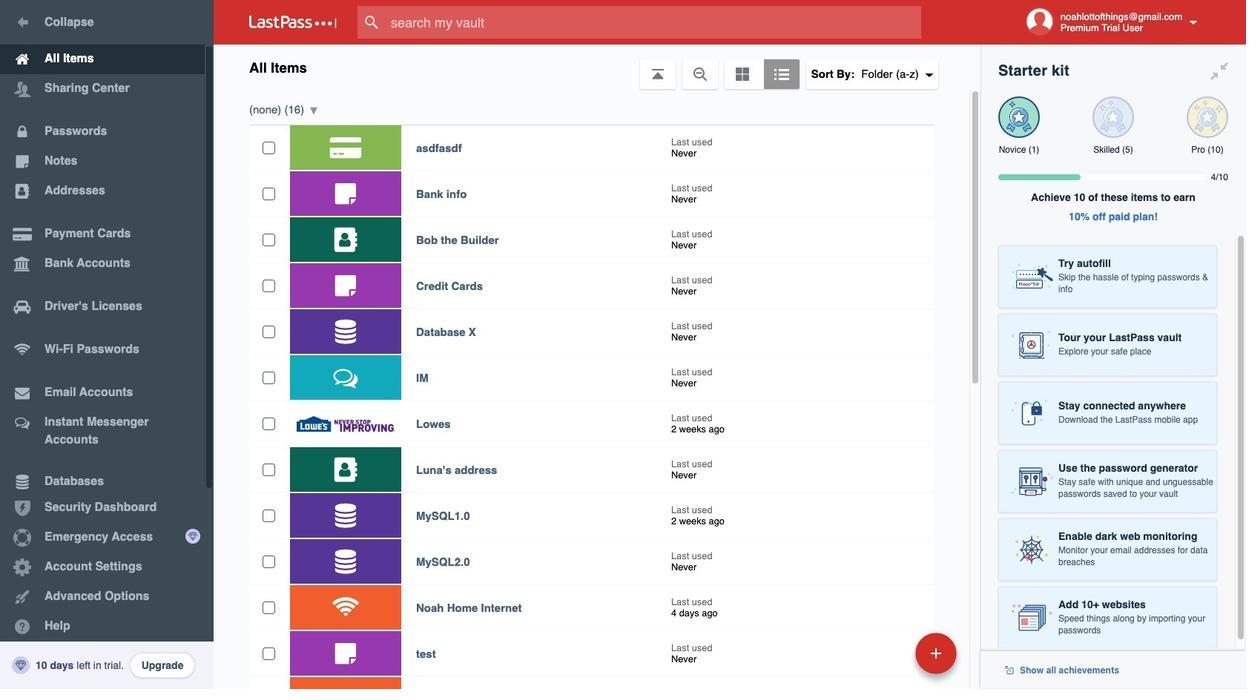 Task type: describe. For each thing, give the bounding box(es) containing it.
search my vault text field
[[357, 6, 950, 39]]

main navigation navigation
[[0, 0, 214, 689]]

new item element
[[813, 632, 962, 674]]

vault options navigation
[[214, 45, 980, 89]]

Search search field
[[357, 6, 950, 39]]



Task type: locate. For each thing, give the bounding box(es) containing it.
lastpass image
[[249, 16, 337, 29]]

new item navigation
[[813, 628, 966, 689]]



Task type: vqa. For each thing, say whether or not it's contained in the screenshot.
Dialog
no



